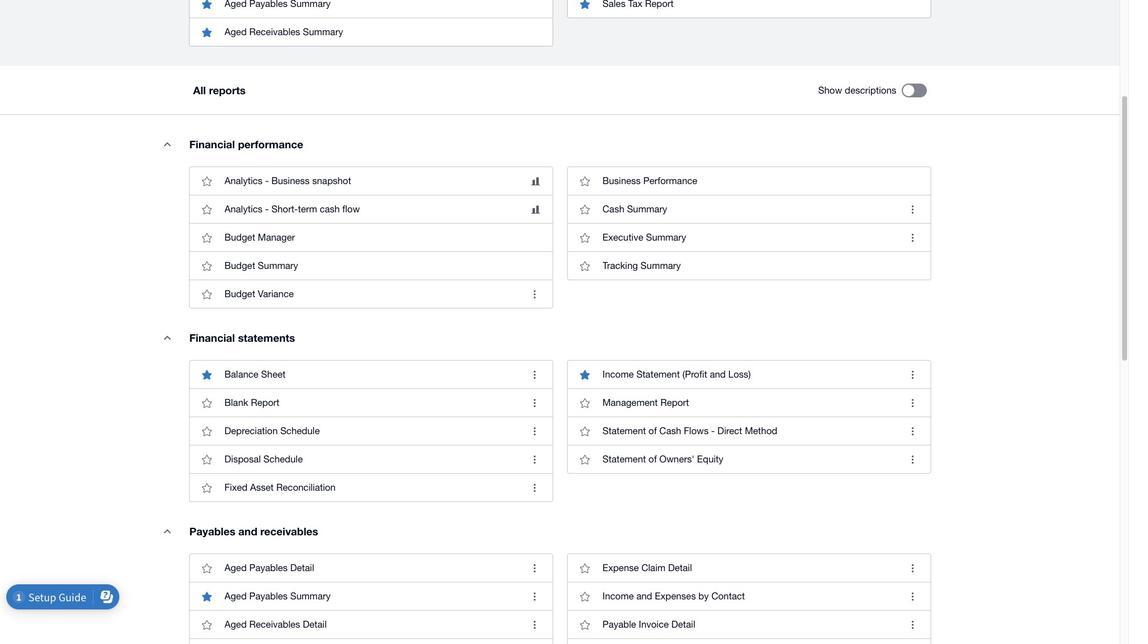 Task type: vqa. For each thing, say whether or not it's contained in the screenshot.
1st 54.13 link from right
no



Task type: locate. For each thing, give the bounding box(es) containing it.
detail down aged payables summary
[[303, 619, 327, 630]]

1 vertical spatial analytics
[[225, 204, 263, 214]]

analytics - short-term cash flow
[[225, 204, 360, 214]]

detail inside 'link'
[[290, 563, 314, 573]]

expand report group image for financial statements
[[155, 325, 180, 350]]

aged
[[225, 26, 247, 37], [225, 563, 247, 573], [225, 591, 247, 602], [225, 619, 247, 630]]

0 vertical spatial -
[[265, 175, 269, 186]]

detail for expense claim detail
[[669, 563, 693, 573]]

more options image inside aged payables summary link
[[523, 584, 548, 609]]

report inside management report link
[[661, 397, 690, 408]]

favorite image inside budget manager link
[[194, 225, 220, 250]]

4 aged from the top
[[225, 619, 247, 630]]

of down management report
[[649, 426, 657, 436]]

favorite image for budget summary
[[194, 253, 220, 279]]

income up payable in the bottom right of the page
[[603, 591, 634, 602]]

0 vertical spatial schedule
[[281, 426, 320, 436]]

aged payables detail
[[225, 563, 314, 573]]

3 budget from the top
[[225, 289, 255, 299]]

2 budget from the top
[[225, 260, 255, 271]]

owners'
[[660, 454, 695, 465]]

1 vertical spatial and
[[239, 525, 258, 538]]

more options image inside payable invoice detail link
[[901, 612, 926, 637]]

remove favorite image
[[194, 584, 220, 609], [194, 640, 220, 644]]

aged receivables detail link
[[189, 610, 553, 639]]

2 receivables from the top
[[249, 619, 300, 630]]

cash summary link
[[568, 195, 931, 223]]

1 income from the top
[[603, 369, 634, 380]]

3 aged from the top
[[225, 591, 247, 602]]

aged inside "link"
[[225, 619, 247, 630]]

cash
[[320, 204, 340, 214]]

receivables inside "link"
[[249, 619, 300, 630]]

detail up aged payables summary
[[290, 563, 314, 573]]

more options image for management report
[[901, 390, 926, 416]]

budget up 'budget summary' in the left of the page
[[225, 232, 255, 243]]

disposal
[[225, 454, 261, 465]]

depreciation schedule link
[[189, 417, 553, 445]]

statement for owners'
[[603, 454, 646, 465]]

statement of cash flows - direct method
[[603, 426, 778, 436]]

balance sheet
[[225, 369, 286, 380]]

schedule up disposal schedule
[[281, 426, 320, 436]]

favorite image for business performance
[[573, 169, 598, 194]]

detail right claim
[[669, 563, 693, 573]]

schedule
[[281, 426, 320, 436], [264, 454, 303, 465]]

statement up management report
[[637, 369, 680, 380]]

analytics down financial performance
[[225, 175, 263, 186]]

2 vertical spatial and
[[637, 591, 653, 602]]

management
[[603, 397, 658, 408]]

fixed asset reconciliation link
[[189, 473, 553, 502]]

payables inside 'link'
[[249, 563, 288, 573]]

cash up "executive"
[[603, 204, 625, 214]]

and left loss)
[[710, 369, 726, 380]]

report for management report
[[661, 397, 690, 408]]

1 horizontal spatial business
[[603, 175, 641, 186]]

receivables
[[249, 26, 300, 37], [249, 619, 300, 630]]

more options image inside the fixed asset reconciliation link
[[523, 475, 548, 500]]

detail inside "link"
[[303, 619, 327, 630]]

financial up balance at the left of page
[[189, 331, 235, 345]]

aged for aged receivables detail
[[225, 619, 247, 630]]

report down income statement (profit and loss)
[[661, 397, 690, 408]]

1 vertical spatial cash
[[660, 426, 682, 436]]

1 vertical spatial remove favorite image
[[194, 640, 220, 644]]

3 expand report group image from the top
[[155, 519, 180, 544]]

more options image for depreciation schedule
[[523, 419, 548, 444]]

depreciation
[[225, 426, 278, 436]]

favorite image for budget manager
[[194, 225, 220, 250]]

1 financial from the top
[[189, 138, 235, 151]]

more options image inside blank report link
[[523, 390, 548, 416]]

schedule up fixed asset reconciliation
[[264, 454, 303, 465]]

report for blank report
[[251, 397, 280, 408]]

management report
[[603, 397, 690, 408]]

more options image for statement of cash flows - direct method
[[901, 419, 926, 444]]

statement down the management
[[603, 426, 646, 436]]

1 of from the top
[[649, 426, 657, 436]]

and for income and expenses by contact
[[637, 591, 653, 602]]

1 analytics from the top
[[225, 175, 263, 186]]

expand report group image for payables and receivables
[[155, 519, 180, 544]]

sheet
[[261, 369, 286, 380]]

executive summary
[[603, 232, 687, 243]]

business up the cash summary
[[603, 175, 641, 186]]

analytics
[[225, 175, 263, 186], [225, 204, 263, 214]]

more options image for aged payables detail
[[523, 556, 548, 581]]

and down "expense claim detail"
[[637, 591, 653, 602]]

aged down payables and receivables
[[225, 563, 247, 573]]

0 horizontal spatial report
[[251, 397, 280, 408]]

more options image for payable invoice detail
[[901, 612, 926, 637]]

more options image
[[523, 282, 548, 307], [523, 362, 548, 387], [901, 390, 926, 416], [523, 447, 548, 472], [523, 475, 548, 500], [523, 556, 548, 581], [523, 584, 548, 609], [901, 584, 926, 609]]

of
[[649, 426, 657, 436], [649, 454, 657, 465]]

budget summary
[[225, 260, 298, 271]]

0 vertical spatial analytics
[[225, 175, 263, 186]]

income and expenses by contact
[[603, 591, 745, 602]]

2 vertical spatial statement
[[603, 454, 646, 465]]

0 horizontal spatial business
[[272, 175, 310, 186]]

favorite image inside budget summary link
[[194, 253, 220, 279]]

expand report group image
[[155, 131, 180, 157], [155, 325, 180, 350], [155, 519, 180, 544]]

aged receivables summary link
[[189, 18, 553, 46]]

favorite image for management report
[[573, 390, 598, 416]]

1 vertical spatial of
[[649, 454, 657, 465]]

more options image inside depreciation schedule link
[[523, 419, 548, 444]]

income and expenses by contact link
[[568, 582, 931, 610]]

aged down aged payables detail
[[225, 591, 247, 602]]

flows
[[684, 426, 709, 436]]

2 analytics from the top
[[225, 204, 263, 214]]

summary
[[303, 26, 343, 37], [627, 204, 668, 214], [646, 232, 687, 243], [258, 260, 298, 271], [641, 260, 681, 271], [290, 591, 331, 602]]

favorite image for aged payables detail
[[194, 556, 220, 581]]

1 report from the left
[[251, 397, 280, 408]]

budget
[[225, 232, 255, 243], [225, 260, 255, 271], [225, 289, 255, 299]]

income
[[603, 369, 634, 380], [603, 591, 634, 602]]

statement of cash flows - direct method link
[[568, 417, 931, 445]]

1 expand report group image from the top
[[155, 131, 180, 157]]

more options image for balance sheet
[[523, 362, 548, 387]]

1 vertical spatial payables
[[249, 563, 288, 573]]

remove favorite image inside the income statement (profit and loss) link
[[573, 362, 598, 387]]

more options image inside statement of cash flows - direct method link
[[901, 419, 926, 444]]

schedule for depreciation schedule
[[281, 426, 320, 436]]

0 vertical spatial receivables
[[249, 26, 300, 37]]

and
[[710, 369, 726, 380], [239, 525, 258, 538], [637, 591, 653, 602]]

more options image inside the cash summary link
[[901, 197, 926, 222]]

more options image inside budget variance link
[[523, 282, 548, 307]]

remove favorite image for income statement (profit and loss)
[[573, 362, 598, 387]]

2 vertical spatial budget
[[225, 289, 255, 299]]

0 vertical spatial remove favorite image
[[194, 584, 220, 609]]

expense claim detail link
[[568, 554, 931, 582]]

income statement (profit and loss) link
[[568, 361, 931, 389]]

2 of from the top
[[649, 454, 657, 465]]

favorite image for tracking summary
[[573, 253, 598, 279]]

- left short- in the left top of the page
[[265, 204, 269, 214]]

financial down all reports
[[189, 138, 235, 151]]

0 horizontal spatial and
[[239, 525, 258, 538]]

more options image inside balance sheet link
[[523, 362, 548, 387]]

summary for cash summary
[[627, 204, 668, 214]]

expense claim detail
[[603, 563, 693, 573]]

1 vertical spatial budget
[[225, 260, 255, 271]]

aged up reports
[[225, 26, 247, 37]]

- down performance
[[265, 175, 269, 186]]

analytics up budget manager on the left of page
[[225, 204, 263, 214]]

statement
[[637, 369, 680, 380], [603, 426, 646, 436], [603, 454, 646, 465]]

payables down aged payables detail
[[249, 591, 288, 602]]

variance
[[258, 289, 294, 299]]

more options image for budget variance
[[523, 282, 548, 307]]

performance
[[644, 175, 698, 186]]

2 aged from the top
[[225, 563, 247, 573]]

1 vertical spatial schedule
[[264, 454, 303, 465]]

income for income statement (profit and loss)
[[603, 369, 634, 380]]

direct
[[718, 426, 743, 436]]

favorite image inside the fixed asset reconciliation link
[[194, 475, 220, 500]]

2 report from the left
[[661, 397, 690, 408]]

2 vertical spatial payables
[[249, 591, 288, 602]]

1 vertical spatial receivables
[[249, 619, 300, 630]]

favorite image for fixed asset reconciliation
[[194, 475, 220, 500]]

favorite image inside the disposal schedule link
[[194, 447, 220, 472]]

business
[[272, 175, 310, 186], [603, 175, 641, 186]]

0 vertical spatial payables
[[189, 525, 236, 538]]

remove favorite image inside aged receivables summary link
[[194, 19, 220, 45]]

all
[[193, 84, 206, 97]]

1 horizontal spatial report
[[661, 397, 690, 408]]

favorite image
[[194, 169, 220, 194], [573, 225, 598, 250], [194, 253, 220, 279], [573, 390, 598, 416], [194, 419, 220, 444], [194, 447, 220, 472], [194, 556, 220, 581], [573, 556, 598, 581], [573, 584, 598, 609], [573, 612, 598, 637]]

favorite image inside payable invoice detail link
[[573, 612, 598, 637]]

of for owners'
[[649, 454, 657, 465]]

financial statements
[[189, 331, 295, 345]]

0 vertical spatial budget
[[225, 232, 255, 243]]

1 budget from the top
[[225, 232, 255, 243]]

aged inside 'link'
[[225, 563, 247, 573]]

remove favorite image for aged receivables summary
[[194, 19, 220, 45]]

depreciation schedule
[[225, 426, 320, 436]]

favorite image for blank report
[[194, 390, 220, 416]]

favorite image for statement of cash flows - direct method
[[573, 419, 598, 444]]

favorite image for aged receivables detail
[[194, 612, 220, 637]]

report inside blank report link
[[251, 397, 280, 408]]

favorite image for budget variance
[[194, 282, 220, 307]]

1 vertical spatial expand report group image
[[155, 325, 180, 350]]

balance sheet link
[[189, 361, 553, 389]]

more options image inside statement of owners' equity link
[[901, 447, 926, 472]]

1 remove favorite image from the top
[[194, 584, 220, 609]]

detail down expenses
[[672, 619, 696, 630]]

statement left the owners'
[[603, 454, 646, 465]]

cash
[[603, 204, 625, 214], [660, 426, 682, 436]]

more options image inside the income statement (profit and loss) link
[[901, 362, 926, 387]]

business performance
[[603, 175, 698, 186]]

1 business from the left
[[272, 175, 310, 186]]

favorite image inside tracking summary link
[[573, 253, 598, 279]]

aged payables detail link
[[189, 554, 553, 582]]

payables down fixed
[[189, 525, 236, 538]]

report right "blank"
[[251, 397, 280, 408]]

favorite image inside management report link
[[573, 390, 598, 416]]

favorite image
[[573, 169, 598, 194], [194, 197, 220, 222], [573, 197, 598, 222], [194, 225, 220, 250], [573, 253, 598, 279], [194, 282, 220, 307], [194, 390, 220, 416], [573, 419, 598, 444], [573, 447, 598, 472], [194, 475, 220, 500], [194, 612, 220, 637], [573, 640, 598, 644]]

receivables for summary
[[249, 26, 300, 37]]

cash left flows
[[660, 426, 682, 436]]

financial performance
[[189, 138, 304, 151]]

more options image
[[901, 197, 926, 222], [901, 225, 926, 250], [901, 362, 926, 387], [523, 390, 548, 416], [523, 419, 548, 444], [901, 419, 926, 444], [901, 447, 926, 472], [901, 556, 926, 581], [523, 612, 548, 637], [901, 612, 926, 637], [523, 640, 548, 644], [901, 640, 926, 644]]

of for cash
[[649, 426, 657, 436]]

favorite image inside executive summary link
[[573, 225, 598, 250]]

2 horizontal spatial and
[[710, 369, 726, 380]]

budget up budget variance
[[225, 260, 255, 271]]

1 vertical spatial financial
[[189, 331, 235, 345]]

report
[[251, 397, 280, 408], [661, 397, 690, 408]]

budget down 'budget summary' in the left of the page
[[225, 289, 255, 299]]

receivables
[[260, 525, 318, 538]]

remove favorite image
[[194, 0, 220, 16], [573, 0, 598, 16], [194, 19, 220, 45], [194, 362, 220, 387], [573, 362, 598, 387]]

0 vertical spatial income
[[603, 369, 634, 380]]

more options image inside executive summary link
[[901, 225, 926, 250]]

- for short-
[[265, 204, 269, 214]]

blank
[[225, 397, 248, 408]]

0 vertical spatial financial
[[189, 138, 235, 151]]

summary for tracking summary
[[641, 260, 681, 271]]

- right flows
[[712, 426, 715, 436]]

0 vertical spatial and
[[710, 369, 726, 380]]

income statement (profit and loss)
[[603, 369, 751, 380]]

financial for financial performance
[[189, 138, 235, 151]]

2 income from the top
[[603, 591, 634, 602]]

detail for aged payables detail
[[290, 563, 314, 573]]

more options image inside aged receivables detail "link"
[[523, 612, 548, 637]]

1 aged from the top
[[225, 26, 247, 37]]

2 financial from the top
[[189, 331, 235, 345]]

aged receivables detail
[[225, 619, 327, 630]]

detail
[[290, 563, 314, 573], [669, 563, 693, 573], [303, 619, 327, 630], [672, 619, 696, 630]]

1 vertical spatial income
[[603, 591, 634, 602]]

contact
[[712, 591, 745, 602]]

cash summary
[[603, 204, 668, 214]]

1 vertical spatial statement
[[603, 426, 646, 436]]

favorite image inside depreciation schedule link
[[194, 419, 220, 444]]

financial for financial statements
[[189, 331, 235, 345]]

remove favorite image for balance sheet
[[194, 362, 220, 387]]

method
[[745, 426, 778, 436]]

tracking summary
[[603, 260, 681, 271]]

0 vertical spatial cash
[[603, 204, 625, 214]]

2 vertical spatial expand report group image
[[155, 519, 180, 544]]

favorite image inside aged payables detail 'link'
[[194, 556, 220, 581]]

0 vertical spatial of
[[649, 426, 657, 436]]

fixed asset reconciliation
[[225, 482, 336, 493]]

2 expand report group image from the top
[[155, 325, 180, 350]]

summary for budget summary
[[258, 260, 298, 271]]

aged down aged payables summary
[[225, 619, 247, 630]]

income up the management
[[603, 369, 634, 380]]

business up analytics - short-term cash flow
[[272, 175, 310, 186]]

favorite image inside budget variance link
[[194, 282, 220, 307]]

favorite image inside business performance link
[[573, 169, 598, 194]]

reconciliation
[[276, 482, 336, 493]]

favorite image for disposal schedule
[[194, 447, 220, 472]]

of left the owners'
[[649, 454, 657, 465]]

favorite image inside the expense claim detail link
[[573, 556, 598, 581]]

favorite image for statement of owners' equity
[[573, 447, 598, 472]]

and left receivables
[[239, 525, 258, 538]]

analytics - business snapshot
[[225, 175, 351, 186]]

0 vertical spatial expand report group image
[[155, 131, 180, 157]]

1 vertical spatial -
[[265, 204, 269, 214]]

1 receivables from the top
[[249, 26, 300, 37]]

fixed
[[225, 482, 248, 493]]

1 horizontal spatial and
[[637, 591, 653, 602]]

more options image inside the expense claim detail link
[[901, 556, 926, 581]]

favorite image inside income and expenses by contact link
[[573, 584, 598, 609]]

payables up aged payables summary
[[249, 563, 288, 573]]

2 vertical spatial -
[[712, 426, 715, 436]]

more options image for disposal schedule
[[523, 447, 548, 472]]

expenses
[[655, 591, 696, 602]]



Task type: describe. For each thing, give the bounding box(es) containing it.
payable invoice detail
[[603, 619, 696, 630]]

show
[[819, 85, 843, 96]]

receivables for detail
[[249, 619, 300, 630]]

more options image for executive summary
[[901, 225, 926, 250]]

more information about analytics - short-term cash flow image
[[531, 205, 540, 213]]

favorite image for executive summary
[[573, 225, 598, 250]]

more options image for aged payables summary
[[523, 584, 548, 609]]

favorite image for income and expenses by contact
[[573, 584, 598, 609]]

favorite image for payable invoice detail
[[573, 612, 598, 637]]

invoice
[[639, 619, 669, 630]]

more options image for blank report
[[523, 390, 548, 416]]

budget variance link
[[189, 280, 553, 308]]

payable invoice detail link
[[568, 610, 931, 639]]

snapshot
[[312, 175, 351, 186]]

term
[[298, 204, 317, 214]]

more options image for income statement (profit and loss)
[[901, 362, 926, 387]]

1 horizontal spatial cash
[[660, 426, 682, 436]]

short-
[[272, 204, 298, 214]]

more options image for aged receivables detail
[[523, 612, 548, 637]]

descriptions
[[845, 85, 897, 96]]

performance
[[238, 138, 304, 151]]

and for payables and receivables
[[239, 525, 258, 538]]

aged payables summary link
[[189, 582, 553, 610]]

statement of owners' equity link
[[568, 445, 931, 473]]

expense
[[603, 563, 639, 573]]

2 business from the left
[[603, 175, 641, 186]]

detail for aged receivables detail
[[303, 619, 327, 630]]

statements
[[238, 331, 295, 345]]

manager
[[258, 232, 295, 243]]

tracking summary link
[[568, 252, 931, 280]]

0 vertical spatial statement
[[637, 369, 680, 380]]

tracking
[[603, 260, 638, 271]]

aged for aged payables detail
[[225, 563, 247, 573]]

favorite image for depreciation schedule
[[194, 419, 220, 444]]

budget summary link
[[189, 252, 553, 280]]

budget for budget summary
[[225, 260, 255, 271]]

management report link
[[568, 389, 931, 417]]

equity
[[698, 454, 724, 465]]

income for income and expenses by contact
[[603, 591, 634, 602]]

executive summary link
[[568, 223, 931, 252]]

expand report group image for financial performance
[[155, 131, 180, 157]]

loss)
[[729, 369, 751, 380]]

blank report link
[[189, 389, 553, 417]]

by
[[699, 591, 709, 602]]

payable
[[603, 619, 637, 630]]

aged for aged receivables summary
[[225, 26, 247, 37]]

2 remove favorite image from the top
[[194, 640, 220, 644]]

budget for budget variance
[[225, 289, 255, 299]]

schedule for disposal schedule
[[264, 454, 303, 465]]

reports
[[209, 84, 246, 97]]

blank report
[[225, 397, 280, 408]]

executive
[[603, 232, 644, 243]]

analytics for analytics - business snapshot
[[225, 175, 263, 186]]

aged receivables summary
[[225, 26, 343, 37]]

asset
[[250, 482, 274, 493]]

remove favorite image inside aged payables summary link
[[194, 584, 220, 609]]

business performance link
[[568, 167, 931, 195]]

payables and receivables
[[189, 525, 318, 538]]

more options image for cash summary
[[901, 197, 926, 222]]

- for business
[[265, 175, 269, 186]]

budget variance
[[225, 289, 294, 299]]

budget for budget manager
[[225, 232, 255, 243]]

more options image for fixed asset reconciliation
[[523, 475, 548, 500]]

more options image for expense claim detail
[[901, 556, 926, 581]]

aged payables summary
[[225, 591, 331, 602]]

detail for payable invoice detail
[[672, 619, 696, 630]]

favorite image for analytics - business snapshot
[[194, 169, 220, 194]]

payables for aged payables summary
[[249, 591, 288, 602]]

flow
[[343, 204, 360, 214]]

budget manager
[[225, 232, 295, 243]]

analytics for analytics - short-term cash flow
[[225, 204, 263, 214]]

more options image for statement of owners' equity
[[901, 447, 926, 472]]

more options image for income and expenses by contact
[[901, 584, 926, 609]]

0 horizontal spatial cash
[[603, 204, 625, 214]]

budget manager link
[[189, 223, 553, 252]]

favorite image for cash summary
[[573, 197, 598, 222]]

payables for aged payables detail
[[249, 563, 288, 573]]

show descriptions
[[819, 85, 897, 96]]

aged for aged payables summary
[[225, 591, 247, 602]]

(profit
[[683, 369, 708, 380]]

disposal schedule link
[[189, 445, 553, 473]]

summary for executive summary
[[646, 232, 687, 243]]

all reports
[[193, 84, 246, 97]]

favorite image for expense claim detail
[[573, 556, 598, 581]]

disposal schedule
[[225, 454, 303, 465]]

statement for cash
[[603, 426, 646, 436]]

statement of owners' equity
[[603, 454, 724, 465]]

more information about analytics - business snapshot image
[[531, 177, 540, 185]]

balance
[[225, 369, 259, 380]]

favorite image for analytics - short-term cash flow
[[194, 197, 220, 222]]

claim
[[642, 563, 666, 573]]



